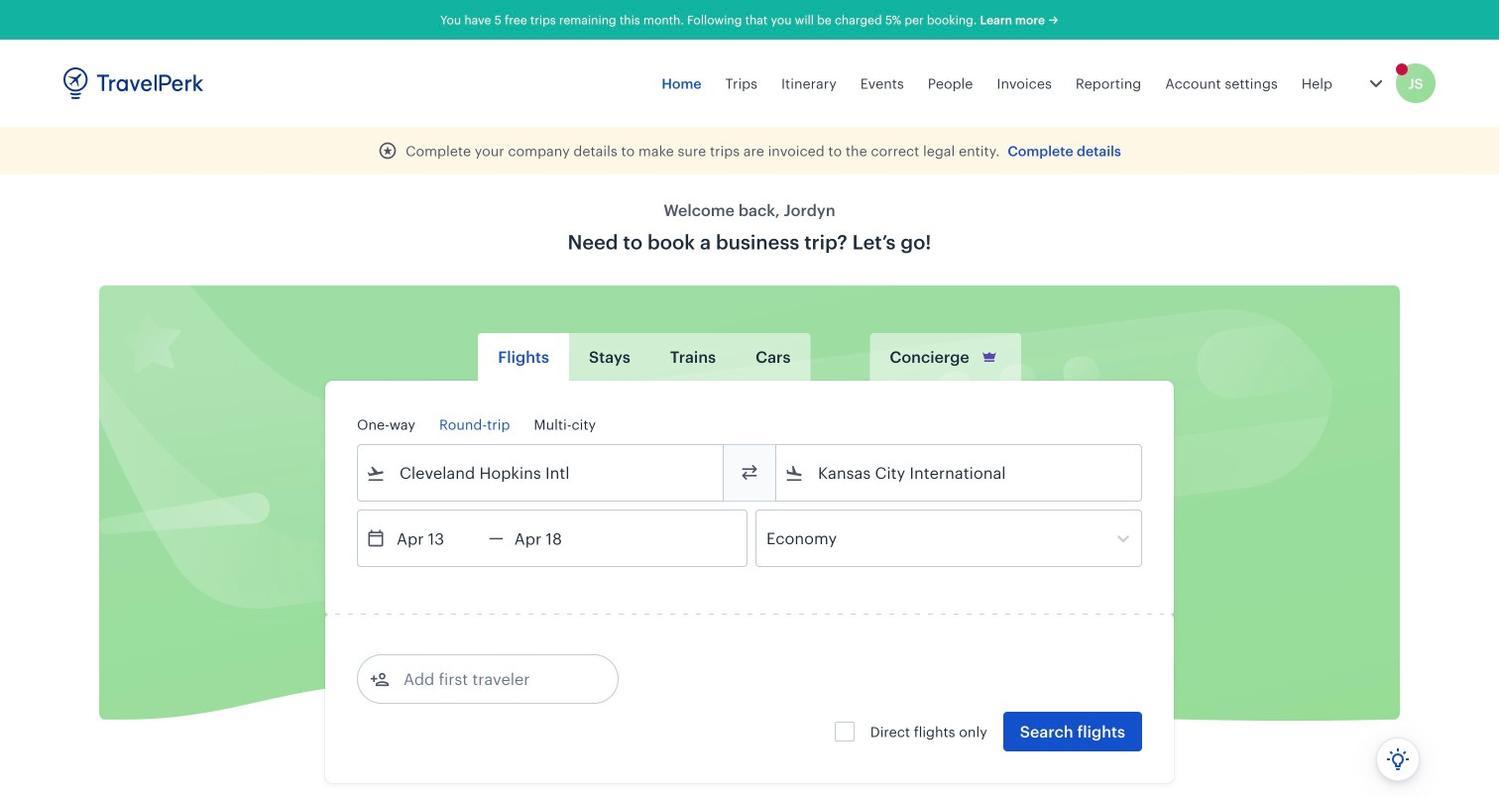 Task type: describe. For each thing, give the bounding box(es) containing it.
Return text field
[[503, 511, 607, 566]]

From search field
[[386, 457, 697, 489]]



Task type: locate. For each thing, give the bounding box(es) containing it.
Depart text field
[[386, 511, 489, 566]]

To search field
[[804, 457, 1115, 489]]

Add first traveler search field
[[390, 663, 596, 695]]



